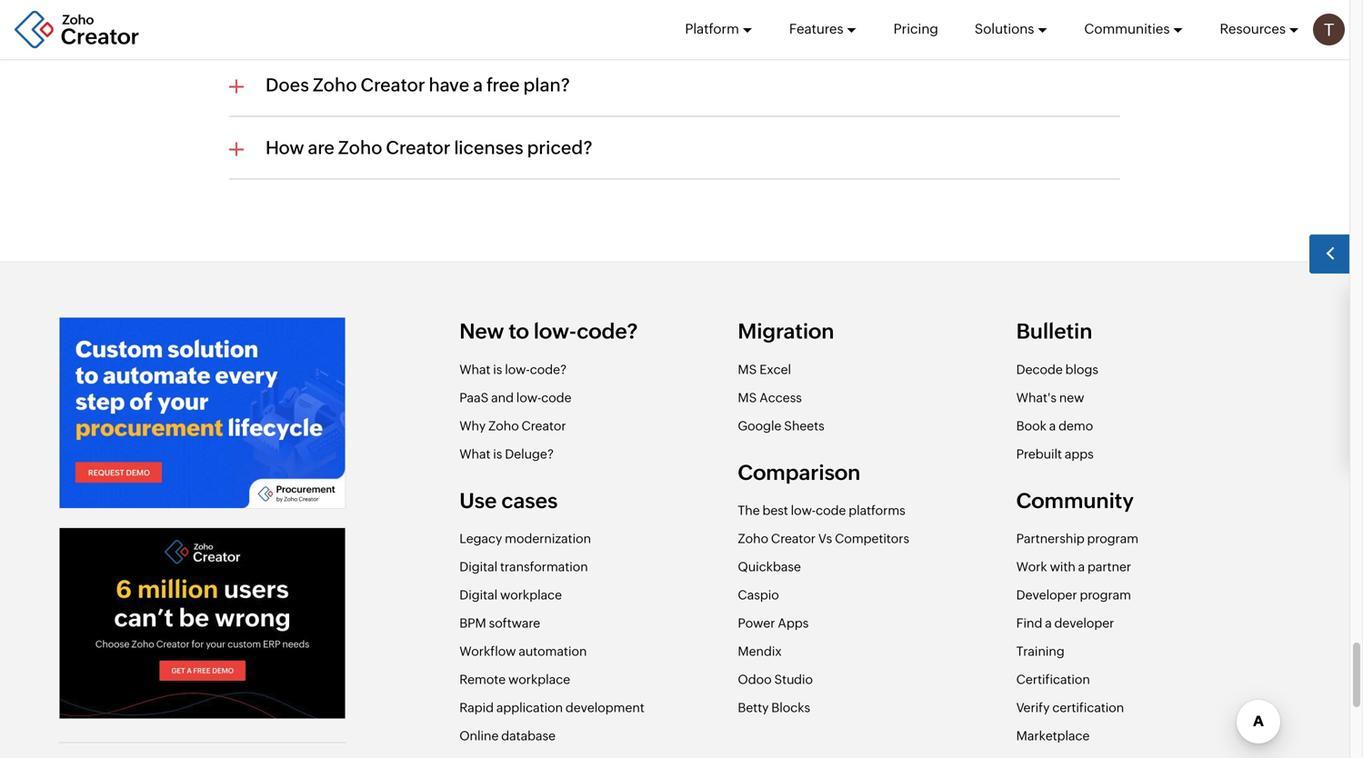 Task type: locate. For each thing, give the bounding box(es) containing it.
zoho down and
[[488, 419, 519, 433]]

code? right to
[[577, 319, 638, 343]]

1 horizontal spatial code
[[816, 503, 846, 518]]

ms access link
[[738, 384, 802, 412]]

1 digital from the top
[[459, 560, 498, 574]]

online
[[459, 729, 499, 743]]

1 is from the top
[[493, 362, 502, 377]]

partnership program link
[[1016, 525, 1139, 553]]

code for best
[[816, 503, 846, 518]]

transformation
[[500, 560, 588, 574]]

program up partner
[[1087, 532, 1139, 546]]

new
[[459, 319, 504, 343]]

what is low-code?
[[459, 362, 567, 377]]

zoho creator logo image
[[14, 10, 141, 50]]

ms
[[738, 362, 757, 377], [738, 390, 757, 405]]

program down partner
[[1080, 588, 1131, 602]]

legacy
[[459, 532, 502, 546]]

what
[[459, 362, 491, 377], [459, 447, 491, 461]]

decode blogs
[[1016, 362, 1099, 377]]

training
[[1016, 644, 1065, 659]]

caspio link
[[738, 581, 779, 609]]

code down what is low-code?
[[541, 390, 572, 405]]

sap erp image
[[59, 527, 346, 720]]

0 vertical spatial is
[[493, 362, 502, 377]]

1 vertical spatial digital
[[459, 588, 498, 602]]

comparison
[[738, 460, 860, 485]]

what's new link
[[1016, 384, 1084, 412]]

certification link
[[1016, 666, 1090, 694]]

1 vertical spatial code
[[816, 503, 846, 518]]

prebuilt
[[1016, 447, 1062, 461]]

digital workplace link
[[459, 581, 562, 609]]

1 vertical spatial program
[[1080, 588, 1131, 602]]

digital inside digital transformation "link"
[[459, 560, 498, 574]]

0 vertical spatial ms
[[738, 362, 757, 377]]

what down why
[[459, 447, 491, 461]]

is for deluge?
[[493, 447, 502, 461]]

code?
[[577, 319, 638, 343], [530, 362, 567, 377]]

workplace
[[500, 588, 562, 602], [508, 672, 570, 687]]

new
[[1059, 390, 1084, 405]]

terry turtle image
[[1313, 14, 1345, 45]]

ms for ms excel
[[738, 362, 757, 377]]

migration
[[738, 319, 834, 343]]

zoho inside zoho creator vs competitors link
[[738, 532, 768, 546]]

why zoho creator link
[[459, 412, 566, 440]]

low- right and
[[516, 390, 541, 405]]

code? for new to low-code?
[[577, 319, 638, 343]]

workplace down digital transformation
[[500, 588, 562, 602]]

2 digital from the top
[[459, 588, 498, 602]]

ms up google
[[738, 390, 757, 405]]

marketplace link
[[1016, 722, 1090, 750]]

modernization
[[505, 532, 591, 546]]

1 horizontal spatial code?
[[577, 319, 638, 343]]

betty
[[738, 701, 769, 715]]

low- up paas and low-code link
[[505, 362, 530, 377]]

ms excel link
[[738, 355, 791, 384]]

ms access
[[738, 390, 802, 405]]

how
[[266, 137, 304, 158]]

studio
[[774, 672, 813, 687]]

marketplace
[[1016, 729, 1090, 743]]

digital
[[459, 560, 498, 574], [459, 588, 498, 602]]

0 vertical spatial what
[[459, 362, 491, 377]]

prebuilt apps
[[1016, 447, 1094, 461]]

are
[[308, 137, 335, 158]]

book a demo link
[[1016, 412, 1093, 440]]

partnership
[[1016, 532, 1085, 546]]

low- right to
[[534, 319, 577, 343]]

deluge?
[[505, 447, 554, 461]]

creator down the does zoho creator have a free plan? at left top
[[386, 137, 451, 158]]

2 is from the top
[[493, 447, 502, 461]]

workplace for digital workplace
[[500, 588, 562, 602]]

use cases
[[459, 489, 558, 513]]

what's
[[1016, 390, 1057, 405]]

partnership program
[[1016, 532, 1139, 546]]

blogs
[[1065, 362, 1099, 377]]

zoho down the
[[738, 532, 768, 546]]

development
[[566, 701, 645, 715]]

creator up deluge?
[[522, 419, 566, 433]]

1 vertical spatial ms
[[738, 390, 757, 405]]

odoo studio link
[[738, 666, 813, 694]]

bpm
[[459, 616, 486, 631]]

mendix link
[[738, 637, 782, 666]]

software
[[489, 616, 540, 631]]

0 vertical spatial digital
[[459, 560, 498, 574]]

why
[[459, 419, 486, 433]]

1 vertical spatial what
[[459, 447, 491, 461]]

remote workplace link
[[459, 666, 570, 694]]

program inside 'link'
[[1080, 588, 1131, 602]]

power apps
[[738, 616, 809, 631]]

platforms
[[849, 503, 906, 518]]

what's new
[[1016, 390, 1084, 405]]

0 horizontal spatial code?
[[530, 362, 567, 377]]

1 vertical spatial workplace
[[508, 672, 570, 687]]

0 vertical spatial program
[[1087, 532, 1139, 546]]

1 ms from the top
[[738, 362, 757, 377]]

the best low-code platforms
[[738, 503, 906, 518]]

digital for digital workplace
[[459, 588, 498, 602]]

bpm software
[[459, 616, 540, 631]]

community
[[1016, 489, 1134, 513]]

digital inside digital workplace link
[[459, 588, 498, 602]]

quickbase link
[[738, 553, 801, 581]]

program
[[1087, 532, 1139, 546], [1080, 588, 1131, 602]]

1 what from the top
[[459, 362, 491, 377]]

work with a partner link
[[1016, 553, 1131, 581]]

2 what from the top
[[459, 447, 491, 461]]

code up the "vs"
[[816, 503, 846, 518]]

is left deluge?
[[493, 447, 502, 461]]

decode
[[1016, 362, 1063, 377]]

ms left excel
[[738, 362, 757, 377]]

0 vertical spatial workplace
[[500, 588, 562, 602]]

remote workplace
[[459, 672, 570, 687]]

0 vertical spatial code
[[541, 390, 572, 405]]

low- for and
[[516, 390, 541, 405]]

what for what is low-code?
[[459, 362, 491, 377]]

code
[[541, 390, 572, 405], [816, 503, 846, 518]]

digital down legacy
[[459, 560, 498, 574]]

resources
[[1220, 21, 1286, 37]]

0 horizontal spatial code
[[541, 390, 572, 405]]

workplace inside the remote workplace "link"
[[508, 672, 570, 687]]

to
[[509, 319, 529, 343]]

competitors
[[835, 532, 909, 546]]

digital up bpm
[[459, 588, 498, 602]]

legacy modernization link
[[459, 525, 591, 553]]

1 vertical spatial is
[[493, 447, 502, 461]]

code? down new to low-code?
[[530, 362, 567, 377]]

paas and low-code
[[459, 390, 572, 405]]

a right find at right bottom
[[1045, 616, 1052, 631]]

workplace inside digital workplace link
[[500, 588, 562, 602]]

is up and
[[493, 362, 502, 377]]

is for low-
[[493, 362, 502, 377]]

zoho
[[313, 75, 357, 96], [338, 137, 382, 158], [488, 419, 519, 433], [738, 532, 768, 546]]

and
[[491, 390, 514, 405]]

low- right best
[[791, 503, 816, 518]]

2 ms from the top
[[738, 390, 757, 405]]

1 vertical spatial code?
[[530, 362, 567, 377]]

zoho creator vs competitors
[[738, 532, 909, 546]]

workplace up application
[[508, 672, 570, 687]]

workflow automation
[[459, 644, 587, 659]]

0 vertical spatial code?
[[577, 319, 638, 343]]

zoho right does
[[313, 75, 357, 96]]

what is deluge? link
[[459, 440, 554, 468]]

bulletin
[[1016, 319, 1093, 343]]

what up "paas"
[[459, 362, 491, 377]]

the
[[738, 503, 760, 518]]

best
[[762, 503, 788, 518]]

code? inside "what is low-code?" link
[[530, 362, 567, 377]]



Task type: describe. For each thing, give the bounding box(es) containing it.
decode blogs link
[[1016, 355, 1099, 384]]

mendix
[[738, 644, 782, 659]]

program for developer program
[[1080, 588, 1131, 602]]

certification
[[1016, 672, 1090, 687]]

developer
[[1016, 588, 1077, 602]]

online database link
[[459, 722, 556, 750]]

remote
[[459, 672, 506, 687]]

vs
[[818, 532, 832, 546]]

power apps link
[[738, 609, 809, 637]]

rapid application development
[[459, 701, 645, 715]]

developer program link
[[1016, 581, 1131, 609]]

low- for is
[[505, 362, 530, 377]]

database
[[501, 729, 556, 743]]

find a developer link
[[1016, 609, 1114, 637]]

features
[[789, 21, 844, 37]]

bpm software link
[[459, 609, 540, 637]]

creator left have
[[361, 75, 425, 96]]

training link
[[1016, 637, 1065, 666]]

a left free
[[473, 75, 483, 96]]

what for what is deluge?
[[459, 447, 491, 461]]

apps
[[778, 616, 809, 631]]

cases
[[501, 489, 558, 513]]

solutions
[[975, 21, 1034, 37]]

zoho right are
[[338, 137, 382, 158]]

rapid application development link
[[459, 694, 645, 722]]

pricing link
[[894, 0, 938, 58]]

workplace for remote workplace
[[508, 672, 570, 687]]

creator left the "vs"
[[771, 532, 816, 546]]

rapid
[[459, 701, 494, 715]]

workflow automation link
[[459, 637, 587, 666]]

developer
[[1054, 616, 1114, 631]]

book a demo
[[1016, 419, 1093, 433]]

betty blocks link
[[738, 694, 810, 722]]

the best low-code platforms link
[[738, 497, 906, 525]]

digital workplace
[[459, 588, 562, 602]]

paas and low-code link
[[459, 384, 572, 412]]

excel
[[759, 362, 791, 377]]

sheets
[[784, 419, 825, 433]]

power
[[738, 616, 775, 631]]

digital transformation
[[459, 560, 588, 574]]

workflow
[[459, 644, 516, 659]]

developer program
[[1016, 588, 1131, 602]]

use
[[459, 489, 497, 513]]

have
[[429, 75, 469, 96]]

blocks
[[771, 701, 810, 715]]

low- for to
[[534, 319, 577, 343]]

online database
[[459, 729, 556, 743]]

communities
[[1084, 21, 1170, 37]]

betty blocks
[[738, 701, 810, 715]]

zoho creator vs competitors link
[[738, 525, 909, 553]]

platform
[[685, 21, 739, 37]]

google sheets link
[[738, 412, 825, 440]]

program for partnership program
[[1087, 532, 1139, 546]]

does
[[266, 75, 309, 96]]

code? for what is low-code?
[[530, 362, 567, 377]]

zoho inside 'why zoho creator' link
[[488, 419, 519, 433]]

how are zoho creator licenses priced?
[[266, 137, 592, 158]]

low- for best
[[791, 503, 816, 518]]

verify certification
[[1016, 701, 1124, 715]]

verify certification link
[[1016, 694, 1124, 722]]

odoo
[[738, 672, 772, 687]]

demo
[[1059, 419, 1093, 433]]

pricing
[[894, 21, 938, 37]]

google sheets
[[738, 419, 825, 433]]

certification
[[1052, 701, 1124, 715]]

access
[[759, 390, 802, 405]]

ms for ms access
[[738, 390, 757, 405]]

legacy modernization
[[459, 532, 591, 546]]

digital for digital transformation
[[459, 560, 498, 574]]

with
[[1050, 560, 1076, 574]]

a right book
[[1049, 419, 1056, 433]]

odoo studio
[[738, 672, 813, 687]]

verify
[[1016, 701, 1050, 715]]

find
[[1016, 616, 1042, 631]]

application
[[496, 701, 563, 715]]

paas
[[459, 390, 489, 405]]

plan?
[[523, 75, 570, 96]]

ms excel
[[738, 362, 791, 377]]

work with a partner
[[1016, 560, 1131, 574]]

digital transformation link
[[459, 553, 588, 581]]

zoho creator procurement image
[[59, 317, 346, 509]]

what is deluge?
[[459, 447, 554, 461]]

free
[[486, 75, 520, 96]]

a right the with
[[1078, 560, 1085, 574]]

find a developer
[[1016, 616, 1114, 631]]

prebuilt apps link
[[1016, 440, 1094, 468]]

apps
[[1065, 447, 1094, 461]]

code for and
[[541, 390, 572, 405]]



Task type: vqa. For each thing, say whether or not it's contained in the screenshot.
marketplace LINK at the bottom of the page
yes



